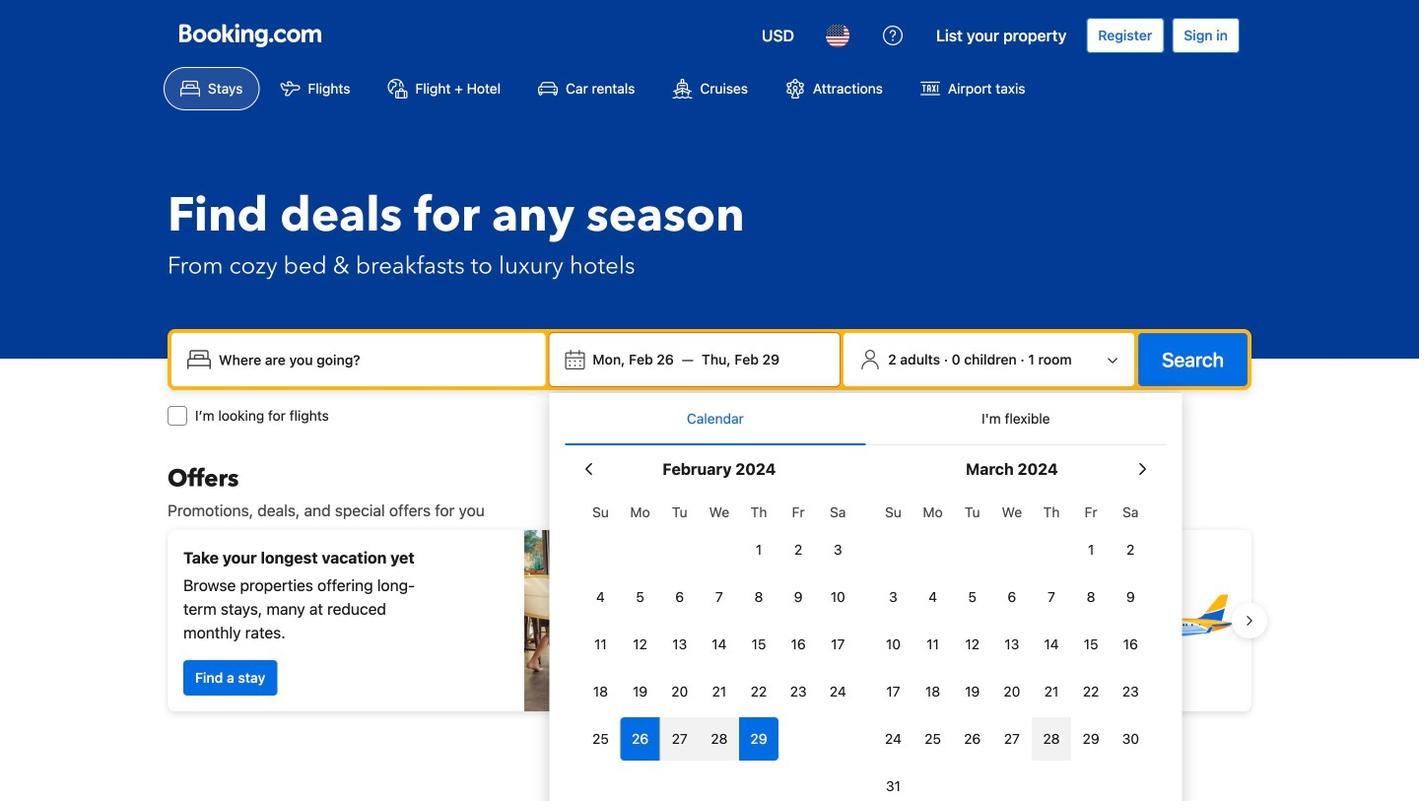 Task type: locate. For each thing, give the bounding box(es) containing it.
31 March 2024 checkbox
[[874, 765, 913, 801]]

26 February 2024 checkbox
[[621, 718, 660, 761]]

3 cell from the left
[[700, 714, 739, 761]]

12 February 2024 checkbox
[[621, 623, 660, 666]]

tab list
[[565, 393, 1167, 447]]

27 February 2024 checkbox
[[660, 718, 700, 761]]

1 March 2024 checkbox
[[1072, 528, 1111, 572]]

28 February 2024 checkbox
[[700, 718, 739, 761]]

13 February 2024 checkbox
[[660, 623, 700, 666]]

16 March 2024 checkbox
[[1111, 623, 1151, 666]]

17 February 2024 checkbox
[[818, 623, 858, 666]]

region
[[152, 522, 1268, 720]]

27 March 2024 checkbox
[[993, 718, 1032, 761]]

0 horizontal spatial grid
[[581, 493, 858, 761]]

2 February 2024 checkbox
[[779, 528, 818, 572]]

9 February 2024 checkbox
[[779, 576, 818, 619]]

cell
[[621, 714, 660, 761], [660, 714, 700, 761], [700, 714, 739, 761], [739, 714, 779, 761]]

24 March 2024 checkbox
[[874, 718, 913, 761]]

21 March 2024 checkbox
[[1032, 670, 1072, 714]]

1 horizontal spatial grid
[[874, 493, 1151, 801]]

14 March 2024 checkbox
[[1032, 623, 1072, 666]]

progress bar
[[698, 728, 722, 735]]

3 March 2024 checkbox
[[874, 576, 913, 619]]

grid
[[581, 493, 858, 761], [874, 493, 1151, 801]]

30 March 2024 checkbox
[[1111, 718, 1151, 761]]

26 March 2024 checkbox
[[953, 718, 993, 761]]

23 February 2024 checkbox
[[779, 670, 818, 714]]

1 grid from the left
[[581, 493, 858, 761]]

8 March 2024 checkbox
[[1072, 576, 1111, 619]]

10 February 2024 checkbox
[[818, 576, 858, 619]]

23 March 2024 checkbox
[[1111, 670, 1151, 714]]

20 February 2024 checkbox
[[660, 670, 700, 714]]

3 February 2024 checkbox
[[818, 528, 858, 572]]

18 February 2024 checkbox
[[581, 670, 621, 714]]

22 March 2024 checkbox
[[1072, 670, 1111, 714]]

29 March 2024 checkbox
[[1072, 718, 1111, 761]]

9 March 2024 checkbox
[[1111, 576, 1151, 619]]

5 February 2024 checkbox
[[621, 576, 660, 619]]

13 March 2024 checkbox
[[993, 623, 1032, 666]]

main content
[[152, 463, 1268, 801]]

4 February 2024 checkbox
[[581, 576, 621, 619]]

18 March 2024 checkbox
[[913, 670, 953, 714]]



Task type: vqa. For each thing, say whether or not it's contained in the screenshot.
25 February 2024 option at the left of page
yes



Task type: describe. For each thing, give the bounding box(es) containing it.
booking.com image
[[179, 24, 321, 47]]

29 February 2024 checkbox
[[739, 718, 779, 761]]

12 March 2024 checkbox
[[953, 623, 993, 666]]

2 cell from the left
[[660, 714, 700, 761]]

1 February 2024 checkbox
[[739, 528, 779, 572]]

4 cell from the left
[[739, 714, 779, 761]]

17 March 2024 checkbox
[[874, 670, 913, 714]]

25 February 2024 checkbox
[[581, 718, 621, 761]]

15 March 2024 checkbox
[[1072, 623, 1111, 666]]

2 March 2024 checkbox
[[1111, 528, 1151, 572]]

11 March 2024 checkbox
[[913, 623, 953, 666]]

19 March 2024 checkbox
[[953, 670, 993, 714]]

19 February 2024 checkbox
[[621, 670, 660, 714]]

10 March 2024 checkbox
[[874, 623, 913, 666]]

21 February 2024 checkbox
[[700, 670, 739, 714]]

14 February 2024 checkbox
[[700, 623, 739, 666]]

24 February 2024 checkbox
[[818, 670, 858, 714]]

15 February 2024 checkbox
[[739, 623, 779, 666]]

7 March 2024 checkbox
[[1032, 576, 1072, 619]]

8 February 2024 checkbox
[[739, 576, 779, 619]]

4 March 2024 checkbox
[[913, 576, 953, 619]]

Where are you going? field
[[211, 342, 538, 378]]

7 February 2024 checkbox
[[700, 576, 739, 619]]

fly away to your dream vacation image
[[1098, 552, 1236, 690]]

20 March 2024 checkbox
[[993, 670, 1032, 714]]

25 March 2024 checkbox
[[913, 718, 953, 761]]

28 March 2024 checkbox
[[1032, 718, 1072, 761]]

16 February 2024 checkbox
[[779, 623, 818, 666]]

22 February 2024 checkbox
[[739, 670, 779, 714]]

6 February 2024 checkbox
[[660, 576, 700, 619]]

2 grid from the left
[[874, 493, 1151, 801]]

1 cell from the left
[[621, 714, 660, 761]]

take your longest vacation yet image
[[524, 530, 702, 712]]

6 March 2024 checkbox
[[993, 576, 1032, 619]]

11 February 2024 checkbox
[[581, 623, 621, 666]]

5 March 2024 checkbox
[[953, 576, 993, 619]]



